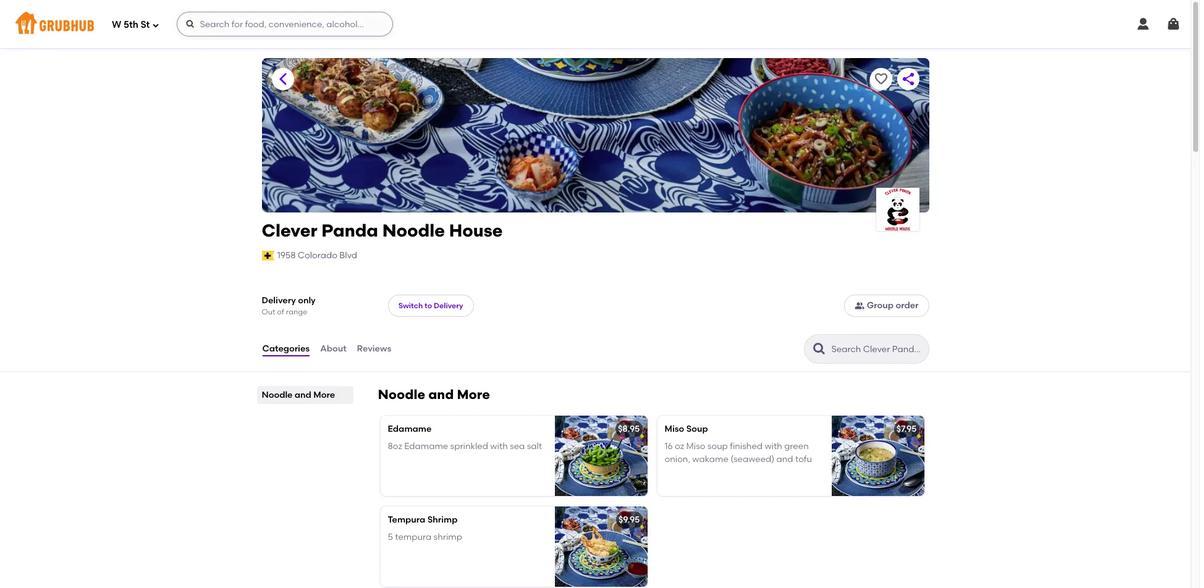 Task type: describe. For each thing, give the bounding box(es) containing it.
2 svg image from the left
[[1166, 17, 1181, 32]]

0 horizontal spatial svg image
[[152, 21, 160, 29]]

1 with from the left
[[490, 441, 508, 452]]

1 horizontal spatial noodle and more
[[378, 387, 490, 402]]

search icon image
[[812, 342, 826, 357]]

about button
[[320, 327, 347, 371]]

reviews button
[[356, 327, 392, 371]]

and inside tab
[[295, 390, 311, 400]]

0 vertical spatial edamame
[[388, 424, 432, 434]]

delivery inside button
[[434, 301, 463, 310]]

1 horizontal spatial more
[[457, 387, 490, 402]]

sea
[[510, 441, 525, 452]]

save this restaurant button
[[870, 68, 892, 90]]

1 horizontal spatial svg image
[[186, 19, 196, 29]]

0 vertical spatial miso
[[665, 424, 684, 434]]

out
[[262, 307, 275, 316]]

w 5th st
[[112, 19, 150, 30]]

share icon image
[[901, 72, 915, 87]]

tempura
[[395, 532, 431, 543]]

sprinkled
[[450, 441, 488, 452]]

w
[[112, 19, 121, 30]]

clever panda noodle house logo image
[[876, 188, 919, 231]]

of
[[277, 307, 284, 316]]

switch to delivery
[[398, 301, 463, 310]]

tempura shrimp
[[388, 515, 458, 525]]

soup
[[707, 441, 728, 452]]

tempura
[[388, 515, 425, 525]]

(seaweed)
[[730, 454, 774, 464]]

delivery inside the delivery only out of range
[[262, 295, 296, 306]]

st
[[141, 19, 150, 30]]

house
[[449, 220, 503, 241]]

categories button
[[262, 327, 310, 371]]

shrimp
[[434, 532, 462, 543]]

about
[[320, 343, 346, 354]]

clever panda noodle house
[[262, 220, 503, 241]]

tofu
[[795, 454, 812, 464]]

to
[[425, 301, 432, 310]]

finished
[[730, 441, 763, 452]]

switch
[[398, 301, 423, 310]]

and inside 16 oz miso soup finished with green onion, wakame (seaweed) and tofu
[[776, 454, 793, 464]]

Search Clever Panda Noodle House search field
[[830, 344, 925, 355]]

$7.95
[[896, 424, 917, 434]]

with inside 16 oz miso soup finished with green onion, wakame (seaweed) and tofu
[[765, 441, 782, 452]]

colorado
[[298, 250, 337, 261]]

subscription pass image
[[262, 251, 274, 261]]

tempura shrimp image
[[555, 507, 647, 587]]

reviews
[[357, 343, 391, 354]]

panda
[[321, 220, 378, 241]]

$8.95
[[618, 424, 640, 434]]



Task type: locate. For each thing, give the bounding box(es) containing it.
more up sprinkled
[[457, 387, 490, 402]]

edamame
[[388, 424, 432, 434], [404, 441, 448, 452]]

with
[[490, 441, 508, 452], [765, 441, 782, 452]]

group order
[[867, 300, 919, 311]]

0 horizontal spatial with
[[490, 441, 508, 452]]

with left green
[[765, 441, 782, 452]]

with left sea
[[490, 441, 508, 452]]

miso soup
[[665, 424, 708, 434]]

16 oz miso soup finished with green onion, wakame (seaweed) and tofu
[[665, 441, 812, 464]]

and
[[428, 387, 454, 402], [295, 390, 311, 400], [776, 454, 793, 464]]

1 vertical spatial edamame
[[404, 441, 448, 452]]

1958 colorado blvd button
[[277, 249, 358, 263]]

edamame up '8oz'
[[388, 424, 432, 434]]

group order button
[[844, 295, 929, 317]]

more
[[457, 387, 490, 402], [313, 390, 335, 400]]

main navigation navigation
[[0, 0, 1191, 48]]

delivery
[[262, 295, 296, 306], [434, 301, 463, 310]]

clever
[[262, 220, 317, 241]]

0 horizontal spatial svg image
[[1136, 17, 1151, 32]]

delivery up 'of'
[[262, 295, 296, 306]]

wakame
[[692, 454, 728, 464]]

16
[[665, 441, 673, 452]]

range
[[286, 307, 307, 316]]

1 horizontal spatial miso
[[686, 441, 705, 452]]

0 horizontal spatial delivery
[[262, 295, 296, 306]]

1 horizontal spatial with
[[765, 441, 782, 452]]

noodle
[[382, 220, 445, 241], [378, 387, 425, 402], [262, 390, 293, 400]]

miso
[[665, 424, 684, 434], [686, 441, 705, 452]]

switch to delivery button
[[388, 295, 474, 317]]

1 horizontal spatial svg image
[[1166, 17, 1181, 32]]

$9.95
[[619, 515, 640, 525]]

more down about button
[[313, 390, 335, 400]]

2 horizontal spatial and
[[776, 454, 793, 464]]

categories
[[262, 343, 310, 354]]

only
[[298, 295, 316, 306]]

noodle and more inside tab
[[262, 390, 335, 400]]

Search for food, convenience, alcohol... search field
[[177, 12, 393, 36]]

1958 colorado blvd
[[277, 250, 357, 261]]

5 tempura shrimp
[[388, 532, 462, 543]]

2 with from the left
[[765, 441, 782, 452]]

soup
[[686, 424, 708, 434]]

noodle and more
[[378, 387, 490, 402], [262, 390, 335, 400]]

edamame right '8oz'
[[404, 441, 448, 452]]

1 svg image from the left
[[1136, 17, 1151, 32]]

miso inside 16 oz miso soup finished with green onion, wakame (seaweed) and tofu
[[686, 441, 705, 452]]

salt
[[527, 441, 542, 452]]

1 horizontal spatial and
[[428, 387, 454, 402]]

8oz edamame sprinkled with sea salt
[[388, 441, 542, 452]]

green
[[784, 441, 809, 452]]

delivery only out of range
[[262, 295, 316, 316]]

8oz
[[388, 441, 402, 452]]

shrimp
[[427, 515, 458, 525]]

order
[[896, 300, 919, 311]]

0 horizontal spatial and
[[295, 390, 311, 400]]

0 horizontal spatial miso
[[665, 424, 684, 434]]

onion,
[[665, 454, 690, 464]]

save this restaurant image
[[873, 72, 888, 87]]

0 horizontal spatial more
[[313, 390, 335, 400]]

delivery right to at the bottom of the page
[[434, 301, 463, 310]]

noodle and more up 8oz edamame sprinkled with sea salt
[[378, 387, 490, 402]]

svg image
[[1136, 17, 1151, 32], [1166, 17, 1181, 32]]

0 horizontal spatial noodle and more
[[262, 390, 335, 400]]

1958
[[277, 250, 296, 261]]

noodle and more down "categories" button
[[262, 390, 335, 400]]

and down "categories" button
[[295, 390, 311, 400]]

more inside tab
[[313, 390, 335, 400]]

group
[[867, 300, 894, 311]]

noodle inside tab
[[262, 390, 293, 400]]

miso up oz
[[665, 424, 684, 434]]

oz
[[675, 441, 684, 452]]

people icon image
[[854, 301, 864, 311]]

and down green
[[776, 454, 793, 464]]

1 horizontal spatial delivery
[[434, 301, 463, 310]]

1 vertical spatial miso
[[686, 441, 705, 452]]

5
[[388, 532, 393, 543]]

miso soup image
[[831, 416, 924, 496]]

noodle and more tab
[[262, 389, 348, 402]]

edamame image
[[555, 416, 647, 496]]

blvd
[[339, 250, 357, 261]]

svg image
[[186, 19, 196, 29], [152, 21, 160, 29]]

and up 8oz edamame sprinkled with sea salt
[[428, 387, 454, 402]]

5th
[[124, 19, 138, 30]]

miso right oz
[[686, 441, 705, 452]]

caret left icon image
[[275, 72, 290, 87]]



Task type: vqa. For each thing, say whether or not it's contained in the screenshot.
• related to Bites
no



